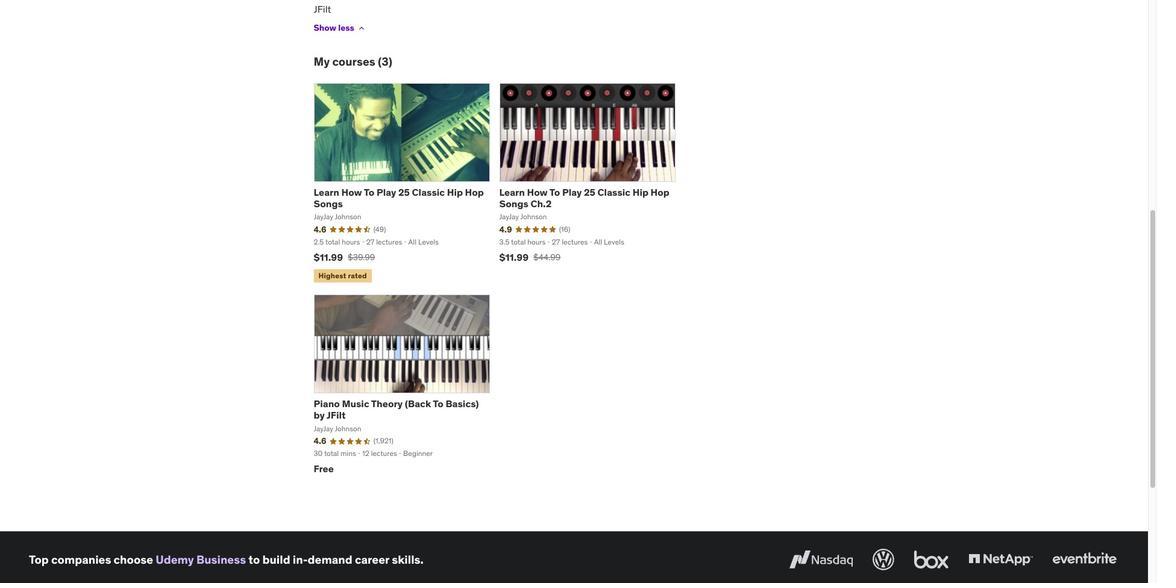 Task type: vqa. For each thing, say whether or not it's contained in the screenshot.
'All' corresponding to Learn How To Play 25 Classic Hip Hop Songs Ch.2
yes



Task type: describe. For each thing, give the bounding box(es) containing it.
27 lectures for learn how to play 25 classic hip hop songs ch.2
[[552, 237, 588, 247]]

learn how to play 25 classic hip hop songs link
[[314, 186, 484, 210]]

box image
[[912, 547, 952, 573]]

4.6 for piano music theory (back to basics) by jfilt
[[314, 436, 327, 447]]

3.5
[[500, 237, 510, 247]]

27 lectures for learn how to play 25 classic hip hop songs
[[366, 237, 402, 247]]

1921 reviews element
[[374, 437, 394, 447]]

(49)
[[374, 225, 386, 234]]

to
[[249, 553, 260, 567]]

to inside piano music theory (back to basics) by jfilt jayjay johnson
[[433, 398, 444, 410]]

levels for learn how to play 25 classic hip hop songs ch.2
[[604, 237, 625, 247]]

skills.
[[392, 553, 424, 567]]

in-
[[293, 553, 308, 567]]

how for jayjay
[[342, 186, 362, 198]]

25 for jayjay
[[399, 186, 410, 198]]

hours for learn how to play 25 classic hip hop songs ch.2
[[528, 237, 546, 247]]

levels for learn how to play 25 classic hip hop songs
[[418, 237, 439, 247]]

highest rated
[[319, 271, 367, 280]]

piano
[[314, 398, 340, 410]]

mins
[[341, 449, 356, 458]]

0 vertical spatial jfilt
[[314, 3, 331, 15]]

hours for learn how to play 25 classic hip hop songs
[[342, 237, 360, 247]]

johnson inside piano music theory (back to basics) by jfilt jayjay johnson
[[335, 424, 362, 433]]

16 reviews element
[[559, 225, 571, 235]]

$11.99 for learn how to play 25 classic hip hop songs
[[314, 251, 343, 263]]

2.5 total hours
[[314, 237, 360, 247]]

27 for learn how to play 25 classic hip hop songs ch.2
[[552, 237, 560, 247]]

27 for learn how to play 25 classic hip hop songs
[[366, 237, 375, 247]]

songs for ch.2
[[500, 198, 529, 210]]

build
[[263, 553, 290, 567]]

to for ch.2
[[550, 186, 560, 198]]

rated
[[348, 271, 367, 280]]

theory
[[371, 398, 403, 410]]

classic for jayjay
[[412, 186, 445, 198]]

2.5
[[314, 237, 324, 247]]

3.5 total hours
[[500, 237, 546, 247]]

(back
[[405, 398, 431, 410]]

49 reviews element
[[374, 225, 386, 235]]

music
[[342, 398, 369, 410]]

top
[[29, 553, 49, 567]]

business
[[197, 553, 246, 567]]

$44.99
[[534, 252, 561, 263]]

udemy
[[156, 553, 194, 567]]

4.6 for learn how to play 25 classic hip hop songs
[[314, 224, 327, 235]]

nasdaq image
[[787, 547, 856, 573]]

hop for ch.2
[[651, 186, 670, 198]]

all for learn how to play 25 classic hip hop songs ch.2
[[594, 237, 602, 247]]

classic for ch.2
[[598, 186, 631, 198]]

eventbrite image
[[1050, 547, 1120, 573]]

lectures for piano music theory (back to basics) by jfilt
[[371, 449, 397, 458]]

lectures for learn how to play 25 classic hip hop songs
[[376, 237, 402, 247]]

play for ch.2
[[563, 186, 582, 198]]

(3)
[[378, 54, 393, 69]]

total for learn how to play 25 classic hip hop songs
[[326, 237, 340, 247]]

(1,921)
[[374, 437, 394, 446]]

johnson inside learn how to play 25 classic hip hop songs jayjay johnson
[[335, 212, 362, 221]]

piano music theory (back to basics) by jfilt jayjay johnson
[[314, 398, 479, 433]]

(16)
[[559, 225, 571, 234]]

hip for ch.2
[[633, 186, 649, 198]]

learn how to play 25 classic hip hop songs ch.2 jayjay johnson
[[500, 186, 670, 221]]

jayjay inside learn how to play 25 classic hip hop songs ch.2 jayjay johnson
[[500, 212, 519, 221]]



Task type: locate. For each thing, give the bounding box(es) containing it.
1 horizontal spatial all levels
[[594, 237, 625, 247]]

1 4.6 from the top
[[314, 224, 327, 235]]

johnson
[[335, 212, 362, 221], [521, 212, 547, 221], [335, 424, 362, 433]]

$11.99 $44.99
[[500, 251, 561, 263]]

johnson up mins
[[335, 424, 362, 433]]

1 vertical spatial jfilt
[[327, 410, 346, 422]]

30
[[314, 449, 323, 458]]

1 horizontal spatial play
[[563, 186, 582, 198]]

0 horizontal spatial 25
[[399, 186, 410, 198]]

play inside learn how to play 25 classic hip hop songs ch.2 jayjay johnson
[[563, 186, 582, 198]]

total
[[326, 237, 340, 247], [511, 237, 526, 247], [324, 449, 339, 458]]

hop inside learn how to play 25 classic hip hop songs jayjay johnson
[[465, 186, 484, 198]]

all levels down learn how to play 25 classic hip hop songs ch.2 jayjay johnson on the top of page
[[594, 237, 625, 247]]

my
[[314, 54, 330, 69]]

learn inside learn how to play 25 classic hip hop songs jayjay johnson
[[314, 186, 339, 198]]

jfilt up the "show"
[[314, 3, 331, 15]]

1 horizontal spatial levels
[[604, 237, 625, 247]]

1 all from the left
[[409, 237, 417, 247]]

0 horizontal spatial 27 lectures
[[366, 237, 402, 247]]

0 horizontal spatial learn
[[314, 186, 339, 198]]

2 classic from the left
[[598, 186, 631, 198]]

show less button
[[314, 16, 367, 40]]

0 horizontal spatial how
[[342, 186, 362, 198]]

25 for ch.2
[[584, 186, 596, 198]]

1 horizontal spatial how
[[527, 186, 548, 198]]

piano music theory (back to basics) by jfilt link
[[314, 398, 479, 422]]

levels down learn how to play 25 classic hip hop songs jayjay johnson
[[418, 237, 439, 247]]

12 lectures
[[362, 449, 397, 458]]

lectures for learn how to play 25 classic hip hop songs ch.2
[[562, 237, 588, 247]]

1 horizontal spatial 27
[[552, 237, 560, 247]]

all down learn how to play 25 classic hip hop songs jayjay johnson
[[409, 237, 417, 247]]

2 all levels from the left
[[594, 237, 625, 247]]

1 how from the left
[[342, 186, 362, 198]]

1 horizontal spatial hours
[[528, 237, 546, 247]]

1 horizontal spatial to
[[433, 398, 444, 410]]

total for learn how to play 25 classic hip hop songs ch.2
[[511, 237, 526, 247]]

0 horizontal spatial play
[[377, 186, 396, 198]]

songs up 4.9
[[500, 198, 529, 210]]

levels
[[418, 237, 439, 247], [604, 237, 625, 247]]

25
[[399, 186, 410, 198], [584, 186, 596, 198]]

total for piano music theory (back to basics) by jfilt
[[324, 449, 339, 458]]

1 learn from the left
[[314, 186, 339, 198]]

jayjay inside piano music theory (back to basics) by jfilt jayjay johnson
[[314, 424, 333, 433]]

1 horizontal spatial hop
[[651, 186, 670, 198]]

2 hop from the left
[[651, 186, 670, 198]]

1 horizontal spatial learn
[[500, 186, 525, 198]]

to right (back
[[433, 398, 444, 410]]

1 25 from the left
[[399, 186, 410, 198]]

show less
[[314, 23, 354, 33]]

choose
[[114, 553, 153, 567]]

4.6
[[314, 224, 327, 235], [314, 436, 327, 447]]

1 27 lectures from the left
[[366, 237, 402, 247]]

demand
[[308, 553, 353, 567]]

lectures
[[376, 237, 402, 247], [562, 237, 588, 247], [371, 449, 397, 458]]

total right 30
[[324, 449, 339, 458]]

27
[[366, 237, 375, 247], [552, 237, 560, 247]]

xsmall image
[[357, 23, 367, 33]]

classic inside learn how to play 25 classic hip hop songs ch.2 jayjay johnson
[[598, 186, 631, 198]]

2 songs from the left
[[500, 198, 529, 210]]

songs for jayjay
[[314, 198, 343, 210]]

beginner
[[403, 449, 433, 458]]

1 horizontal spatial 27 lectures
[[552, 237, 588, 247]]

4.9
[[500, 224, 512, 235]]

udemy business link
[[156, 553, 246, 567]]

0 horizontal spatial all levels
[[409, 237, 439, 247]]

0 vertical spatial 4.6
[[314, 224, 327, 235]]

$39.99
[[348, 252, 375, 263]]

$11.99 $39.99
[[314, 251, 375, 263]]

25 inside learn how to play 25 classic hip hop songs ch.2 jayjay johnson
[[584, 186, 596, 198]]

learn for jayjay
[[314, 186, 339, 198]]

$11.99 down 3.5 total hours
[[500, 251, 529, 263]]

27 lectures down 49 reviews element
[[366, 237, 402, 247]]

1 horizontal spatial $11.99
[[500, 251, 529, 263]]

companies
[[51, 553, 111, 567]]

1 horizontal spatial 25
[[584, 186, 596, 198]]

2 all from the left
[[594, 237, 602, 247]]

27 lectures
[[366, 237, 402, 247], [552, 237, 588, 247]]

1 horizontal spatial classic
[[598, 186, 631, 198]]

27 lectures down 16 reviews element
[[552, 237, 588, 247]]

learn left ch.2
[[500, 186, 525, 198]]

0 horizontal spatial all
[[409, 237, 417, 247]]

play for jayjay
[[377, 186, 396, 198]]

play up (49)
[[377, 186, 396, 198]]

$11.99
[[314, 251, 343, 263], [500, 251, 529, 263]]

hours
[[342, 237, 360, 247], [528, 237, 546, 247]]

learn inside learn how to play 25 classic hip hop songs ch.2 jayjay johnson
[[500, 186, 525, 198]]

volkswagen image
[[871, 547, 897, 573]]

1 $11.99 from the left
[[314, 251, 343, 263]]

to up (49)
[[364, 186, 375, 198]]

to inside learn how to play 25 classic hip hop songs jayjay johnson
[[364, 186, 375, 198]]

johnson down ch.2
[[521, 212, 547, 221]]

hop inside learn how to play 25 classic hip hop songs ch.2 jayjay johnson
[[651, 186, 670, 198]]

all levels for learn how to play 25 classic hip hop songs ch.2
[[594, 237, 625, 247]]

by
[[314, 410, 325, 422]]

to up '(16)'
[[550, 186, 560, 198]]

30 total mins
[[314, 449, 356, 458]]

johnson up 2.5 total hours
[[335, 212, 362, 221]]

to inside learn how to play 25 classic hip hop songs ch.2 jayjay johnson
[[550, 186, 560, 198]]

1 vertical spatial 4.6
[[314, 436, 327, 447]]

play inside learn how to play 25 classic hip hop songs jayjay johnson
[[377, 186, 396, 198]]

ch.2
[[531, 198, 552, 210]]

classic
[[412, 186, 445, 198], [598, 186, 631, 198]]

2 hours from the left
[[528, 237, 546, 247]]

learn how to play 25 classic hip hop songs ch.2 link
[[500, 186, 670, 210]]

johnson inside learn how to play 25 classic hip hop songs ch.2 jayjay johnson
[[521, 212, 547, 221]]

1 levels from the left
[[418, 237, 439, 247]]

2 $11.99 from the left
[[500, 251, 529, 263]]

2 how from the left
[[527, 186, 548, 198]]

show
[[314, 23, 337, 33]]

jfilt
[[314, 3, 331, 15], [327, 410, 346, 422]]

1 hop from the left
[[465, 186, 484, 198]]

hip inside learn how to play 25 classic hip hop songs jayjay johnson
[[447, 186, 463, 198]]

4.6 up 2.5
[[314, 224, 327, 235]]

highest
[[319, 271, 347, 280]]

4.6 up 30
[[314, 436, 327, 447]]

netapp image
[[967, 547, 1036, 573]]

1 songs from the left
[[314, 198, 343, 210]]

classic inside learn how to play 25 classic hip hop songs jayjay johnson
[[412, 186, 445, 198]]

1 horizontal spatial hip
[[633, 186, 649, 198]]

0 horizontal spatial classic
[[412, 186, 445, 198]]

basics)
[[446, 398, 479, 410]]

hip for jayjay
[[447, 186, 463, 198]]

0 horizontal spatial levels
[[418, 237, 439, 247]]

levels down learn how to play 25 classic hip hop songs ch.2 jayjay johnson on the top of page
[[604, 237, 625, 247]]

all levels
[[409, 237, 439, 247], [594, 237, 625, 247]]

jayjay up 4.9
[[500, 212, 519, 221]]

27 down 16 reviews element
[[552, 237, 560, 247]]

to for jayjay
[[364, 186, 375, 198]]

less
[[338, 23, 354, 33]]

1 play from the left
[[377, 186, 396, 198]]

to
[[364, 186, 375, 198], [550, 186, 560, 198], [433, 398, 444, 410]]

courses
[[332, 54, 376, 69]]

total right 2.5
[[326, 237, 340, 247]]

1 hip from the left
[[447, 186, 463, 198]]

2 4.6 from the top
[[314, 436, 327, 447]]

jayjay up 2.5
[[314, 212, 333, 221]]

0 horizontal spatial $11.99
[[314, 251, 343, 263]]

1 all levels from the left
[[409, 237, 439, 247]]

jayjay inside learn how to play 25 classic hip hop songs jayjay johnson
[[314, 212, 333, 221]]

2 25 from the left
[[584, 186, 596, 198]]

0 horizontal spatial songs
[[314, 198, 343, 210]]

total right 3.5
[[511, 237, 526, 247]]

2 27 lectures from the left
[[552, 237, 588, 247]]

jayjay down by
[[314, 424, 333, 433]]

songs up 2.5 total hours
[[314, 198, 343, 210]]

0 horizontal spatial 27
[[366, 237, 375, 247]]

2 play from the left
[[563, 186, 582, 198]]

free
[[314, 463, 334, 475]]

learn how to play 25 classic hip hop songs jayjay johnson
[[314, 186, 484, 221]]

play
[[377, 186, 396, 198], [563, 186, 582, 198]]

how inside learn how to play 25 classic hip hop songs ch.2 jayjay johnson
[[527, 186, 548, 198]]

27 down 49 reviews element
[[366, 237, 375, 247]]

2 horizontal spatial to
[[550, 186, 560, 198]]

2 hip from the left
[[633, 186, 649, 198]]

jfilt right by
[[327, 410, 346, 422]]

hip inside learn how to play 25 classic hip hop songs ch.2 jayjay johnson
[[633, 186, 649, 198]]

all down learn how to play 25 classic hip hop songs ch.2 jayjay johnson on the top of page
[[594, 237, 602, 247]]

hop for jayjay
[[465, 186, 484, 198]]

lectures down 49 reviews element
[[376, 237, 402, 247]]

2 27 from the left
[[552, 237, 560, 247]]

hop
[[465, 186, 484, 198], [651, 186, 670, 198]]

$11.99 down 2.5 total hours
[[314, 251, 343, 263]]

how
[[342, 186, 362, 198], [527, 186, 548, 198]]

1 hours from the left
[[342, 237, 360, 247]]

hours up $11.99 $39.99
[[342, 237, 360, 247]]

songs inside learn how to play 25 classic hip hop songs jayjay johnson
[[314, 198, 343, 210]]

all levels down learn how to play 25 classic hip hop songs jayjay johnson
[[409, 237, 439, 247]]

all
[[409, 237, 417, 247], [594, 237, 602, 247]]

0 horizontal spatial hop
[[465, 186, 484, 198]]

my courses (3)
[[314, 54, 393, 69]]

jfilt inside piano music theory (back to basics) by jfilt jayjay johnson
[[327, 410, 346, 422]]

learn
[[314, 186, 339, 198], [500, 186, 525, 198]]

lectures down 16 reviews element
[[562, 237, 588, 247]]

1 27 from the left
[[366, 237, 375, 247]]

2 levels from the left
[[604, 237, 625, 247]]

hip
[[447, 186, 463, 198], [633, 186, 649, 198]]

jayjay
[[314, 212, 333, 221], [500, 212, 519, 221], [314, 424, 333, 433]]

$11.99 for learn how to play 25 classic hip hop songs ch.2
[[500, 251, 529, 263]]

0 horizontal spatial to
[[364, 186, 375, 198]]

learn for ch.2
[[500, 186, 525, 198]]

25 inside learn how to play 25 classic hip hop songs jayjay johnson
[[399, 186, 410, 198]]

lectures down 1921 reviews element
[[371, 449, 397, 458]]

how inside learn how to play 25 classic hip hop songs jayjay johnson
[[342, 186, 362, 198]]

learn up 2.5
[[314, 186, 339, 198]]

1 horizontal spatial songs
[[500, 198, 529, 210]]

2 learn from the left
[[500, 186, 525, 198]]

0 horizontal spatial hip
[[447, 186, 463, 198]]

career
[[355, 553, 390, 567]]

how for ch.2
[[527, 186, 548, 198]]

hours up $11.99 $44.99
[[528, 237, 546, 247]]

1 classic from the left
[[412, 186, 445, 198]]

songs
[[314, 198, 343, 210], [500, 198, 529, 210]]

1 horizontal spatial all
[[594, 237, 602, 247]]

0 horizontal spatial hours
[[342, 237, 360, 247]]

all for learn how to play 25 classic hip hop songs
[[409, 237, 417, 247]]

top companies choose udemy business to build in-demand career skills.
[[29, 553, 424, 567]]

play right ch.2
[[563, 186, 582, 198]]

songs inside learn how to play 25 classic hip hop songs ch.2 jayjay johnson
[[500, 198, 529, 210]]

12
[[362, 449, 369, 458]]

all levels for learn how to play 25 classic hip hop songs
[[409, 237, 439, 247]]



